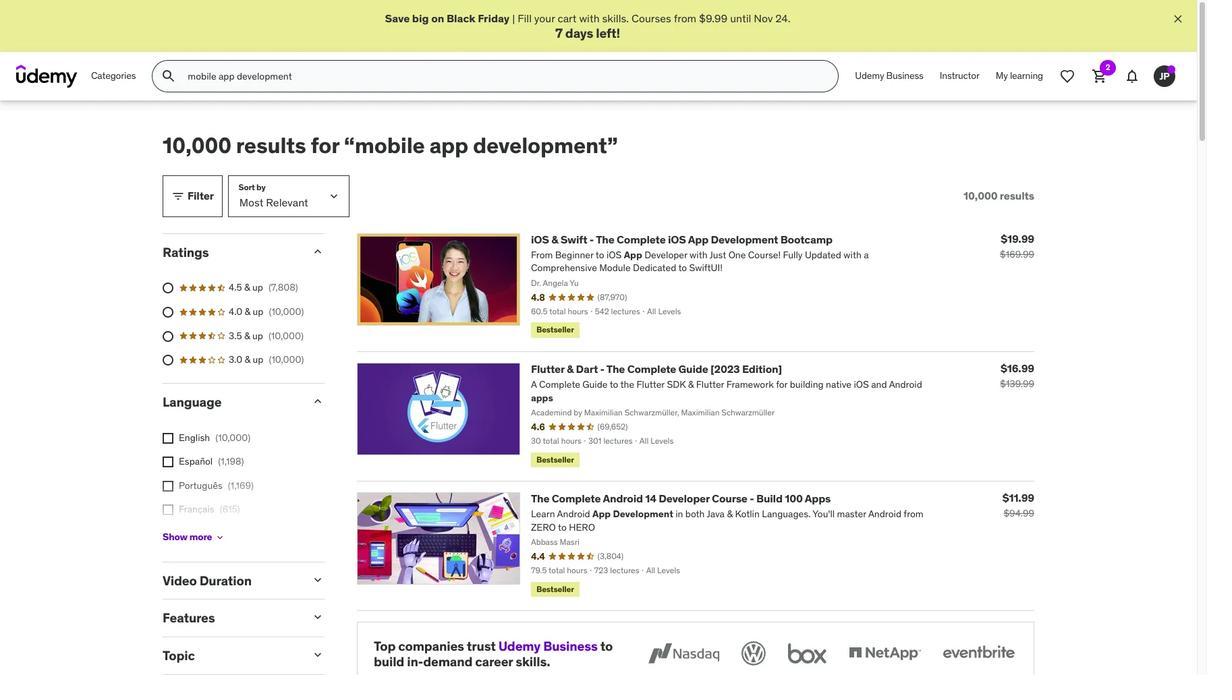 Task type: vqa. For each thing, say whether or not it's contained in the screenshot.
Volkswagen icon
yes



Task type: locate. For each thing, give the bounding box(es) containing it.
0 horizontal spatial results
[[236, 132, 306, 159]]

"mobile
[[344, 132, 425, 159]]

$139.99
[[1000, 378, 1035, 390]]

my learning
[[996, 70, 1043, 82]]

1 up from the top
[[252, 282, 263, 294]]

business left instructor
[[886, 70, 924, 82]]

(10,000) down 3.5 & up (10,000)
[[269, 354, 304, 366]]

- left build
[[750, 492, 754, 505]]

save big on black friday | fill your cart with skills. courses from $9.99 until nov 24. 7 days left!
[[385, 11, 791, 41]]

xsmall image left español
[[163, 457, 173, 468]]

ratings button
[[163, 244, 300, 260]]

ios left swift
[[531, 233, 549, 246]]

small image for ratings
[[311, 245, 325, 258]]

udemy inside udemy business 'link'
[[855, 70, 884, 82]]

topic
[[163, 648, 195, 664]]

0 vertical spatial results
[[236, 132, 306, 159]]

submit search image
[[161, 68, 177, 84]]

10,000 results status
[[964, 189, 1035, 203]]

dart
[[576, 362, 598, 376]]

-
[[590, 233, 594, 246], [600, 362, 605, 376], [750, 492, 754, 505]]

3 up from the top
[[252, 330, 263, 342]]

companies
[[398, 638, 464, 655]]

& for 3.5
[[244, 330, 250, 342]]

filter
[[188, 189, 214, 202]]

small image
[[311, 395, 325, 408], [311, 573, 325, 587]]

0 horizontal spatial -
[[590, 233, 594, 246]]

development
[[711, 233, 778, 246]]

the
[[596, 233, 615, 246], [607, 362, 625, 376], [531, 492, 550, 505]]

1 vertical spatial business
[[543, 638, 598, 655]]

$16.99 $139.99
[[1000, 362, 1035, 390]]

& right 4.0
[[245, 306, 250, 318]]

- right dart
[[600, 362, 605, 376]]

notifications image
[[1124, 68, 1141, 84]]

0 horizontal spatial xsmall image
[[163, 457, 173, 468]]

business
[[886, 70, 924, 82], [543, 638, 598, 655]]

0 vertical spatial 10,000
[[163, 132, 231, 159]]

3 xsmall image from the top
[[163, 505, 173, 516]]

developer
[[659, 492, 710, 505]]

0 vertical spatial the
[[596, 233, 615, 246]]

the complete android 14 developer course - build 100 apps
[[531, 492, 831, 505]]

1 vertical spatial complete
[[627, 362, 676, 376]]

1 small image from the top
[[311, 395, 325, 408]]

1 vertical spatial udemy business link
[[499, 638, 598, 655]]

up
[[252, 282, 263, 294], [253, 306, 263, 318], [252, 330, 263, 342], [253, 354, 263, 366]]

complete for ios
[[617, 233, 666, 246]]

up right the '4.5'
[[252, 282, 263, 294]]

- right swift
[[590, 233, 594, 246]]

$19.99
[[1001, 232, 1035, 245]]

(10,000) up the 3.0 & up (10,000)
[[269, 330, 304, 342]]

0 vertical spatial udemy
[[855, 70, 884, 82]]

1 horizontal spatial udemy
[[855, 70, 884, 82]]

english (10,000)
[[179, 432, 251, 444]]

video
[[163, 573, 197, 589]]

udemy business link
[[847, 60, 932, 93], [499, 638, 598, 655]]

ios & swift - the complete ios app development bootcamp link
[[531, 233, 833, 246]]

build
[[374, 654, 404, 670]]

more
[[189, 531, 212, 543]]

1 horizontal spatial skills.
[[602, 11, 629, 25]]

instructor link
[[932, 60, 988, 93]]

2 up from the top
[[253, 306, 263, 318]]

(10,000) down (7,808)
[[269, 306, 304, 318]]

$11.99 $94.99
[[1003, 491, 1035, 520]]

edition]
[[742, 362, 782, 376]]

career
[[475, 654, 513, 670]]

1 horizontal spatial results
[[1000, 189, 1035, 202]]

left!
[[596, 25, 620, 41]]

small image for video duration
[[311, 573, 325, 587]]

up right 4.0
[[253, 306, 263, 318]]

0 horizontal spatial ios
[[531, 233, 549, 246]]

netapp image
[[846, 639, 924, 669]]

xsmall image left english on the bottom of the page
[[163, 433, 173, 444]]

complete left app
[[617, 233, 666, 246]]

1 vertical spatial -
[[600, 362, 605, 376]]

0 vertical spatial skills.
[[602, 11, 629, 25]]

português
[[179, 480, 223, 492]]

wishlist image
[[1060, 68, 1076, 84]]

0 vertical spatial -
[[590, 233, 594, 246]]

the for dart
[[607, 362, 625, 376]]

up right 3.0
[[253, 354, 263, 366]]

0 horizontal spatial udemy
[[499, 638, 541, 655]]

up right 3.5
[[252, 330, 263, 342]]

complete for guide
[[627, 362, 676, 376]]

apps
[[805, 492, 831, 505]]

to build in-demand career skills.
[[374, 638, 613, 670]]

skills. up left!
[[602, 11, 629, 25]]

in-
[[407, 654, 423, 670]]

10,000 for 10,000 results for "mobile app development"
[[163, 132, 231, 159]]

xsmall image for português
[[163, 481, 173, 492]]

1 vertical spatial 10,000
[[964, 189, 998, 202]]

features button
[[163, 610, 300, 626]]

0 vertical spatial xsmall image
[[163, 457, 173, 468]]

results up $19.99
[[1000, 189, 1035, 202]]

& right the '4.5'
[[244, 282, 250, 294]]

complete
[[617, 233, 666, 246], [627, 362, 676, 376], [552, 492, 601, 505]]

& left swift
[[551, 233, 558, 246]]

&
[[551, 233, 558, 246], [244, 282, 250, 294], [245, 306, 250, 318], [244, 330, 250, 342], [245, 354, 250, 366], [567, 362, 574, 376]]

skills. right "career"
[[516, 654, 550, 670]]

xsmall image
[[163, 433, 173, 444], [163, 481, 173, 492], [163, 505, 173, 516]]

xsmall image right more
[[215, 532, 226, 543]]

shopping cart with 2 items image
[[1092, 68, 1108, 84]]

my learning link
[[988, 60, 1051, 93]]

1 vertical spatial xsmall image
[[215, 532, 226, 543]]

0 vertical spatial small image
[[311, 395, 325, 408]]

volkswagen image
[[739, 639, 769, 669]]

friday
[[478, 11, 510, 25]]

complete left the android
[[552, 492, 601, 505]]

xsmall image up show
[[163, 505, 173, 516]]

your
[[534, 11, 555, 25]]

español (1,198)
[[179, 456, 244, 468]]

complete left guide
[[627, 362, 676, 376]]

1 vertical spatial small image
[[311, 573, 325, 587]]

4.5
[[229, 282, 242, 294]]

results for 10,000 results for "mobile app development"
[[236, 132, 306, 159]]

filter button
[[163, 175, 223, 217]]

1 vertical spatial xsmall image
[[163, 481, 173, 492]]

results inside status
[[1000, 189, 1035, 202]]

4 up from the top
[[253, 354, 263, 366]]

up for 4.0 & up
[[253, 306, 263, 318]]

10,000 inside status
[[964, 189, 998, 202]]

1 vertical spatial results
[[1000, 189, 1035, 202]]

$16.99
[[1001, 362, 1035, 375]]

1 horizontal spatial ios
[[668, 233, 686, 246]]

black
[[447, 11, 476, 25]]

1 horizontal spatial xsmall image
[[215, 532, 226, 543]]

(10,000) for 3.5 & up (10,000)
[[269, 330, 304, 342]]

2 vertical spatial xsmall image
[[163, 505, 173, 516]]

save
[[385, 11, 410, 25]]

& right 3.5
[[244, 330, 250, 342]]

& for 3.0
[[245, 354, 250, 366]]

español
[[179, 456, 213, 468]]

0 horizontal spatial 10,000
[[163, 132, 231, 159]]

0 vertical spatial xsmall image
[[163, 433, 173, 444]]

xsmall image
[[163, 457, 173, 468], [215, 532, 226, 543]]

0 horizontal spatial skills.
[[516, 654, 550, 670]]

android
[[603, 492, 643, 505]]

1 horizontal spatial 10,000
[[964, 189, 998, 202]]

0 vertical spatial udemy business link
[[847, 60, 932, 93]]

2 vertical spatial -
[[750, 492, 754, 505]]

(10,000) for 4.0 & up (10,000)
[[269, 306, 304, 318]]

1 vertical spatial the
[[607, 362, 625, 376]]

24.
[[776, 11, 791, 25]]

small image inside filter button
[[171, 189, 185, 203]]

2 xsmall image from the top
[[163, 481, 173, 492]]

0 vertical spatial complete
[[617, 233, 666, 246]]

(10,000)
[[269, 306, 304, 318], [269, 330, 304, 342], [269, 354, 304, 366], [215, 432, 251, 444]]

(1,169)
[[228, 480, 254, 492]]

Search for anything text field
[[185, 65, 822, 88]]

up for 3.5 & up
[[252, 330, 263, 342]]

0 horizontal spatial udemy business link
[[499, 638, 598, 655]]

& left dart
[[567, 362, 574, 376]]

ios left app
[[668, 233, 686, 246]]

to
[[600, 638, 613, 655]]

& right 3.0
[[245, 354, 250, 366]]

10,000
[[163, 132, 231, 159], [964, 189, 998, 202]]

udemy
[[855, 70, 884, 82], [499, 638, 541, 655]]

app
[[688, 233, 709, 246]]

features
[[163, 610, 215, 626]]

1 xsmall image from the top
[[163, 433, 173, 444]]

3.0 & up (10,000)
[[229, 354, 304, 366]]

2 small image from the top
[[311, 573, 325, 587]]

ios & swift - the complete ios app development bootcamp
[[531, 233, 833, 246]]

[2023
[[711, 362, 740, 376]]

business left to
[[543, 638, 598, 655]]

1 vertical spatial skills.
[[516, 654, 550, 670]]

results left for on the top of the page
[[236, 132, 306, 159]]

2 horizontal spatial -
[[750, 492, 754, 505]]

- for dart
[[600, 362, 605, 376]]

xsmall image left português
[[163, 481, 173, 492]]

learning
[[1010, 70, 1043, 82]]

1 horizontal spatial udemy business link
[[847, 60, 932, 93]]

bootcamp
[[781, 233, 833, 246]]

0 vertical spatial business
[[886, 70, 924, 82]]

up for 3.0 & up
[[253, 354, 263, 366]]

1 horizontal spatial -
[[600, 362, 605, 376]]

small image
[[171, 189, 185, 203], [311, 245, 325, 258], [311, 611, 325, 624], [311, 649, 325, 662]]

14
[[645, 492, 657, 505]]



Task type: describe. For each thing, give the bounding box(es) containing it.
udemy image
[[16, 65, 78, 88]]

français
[[179, 504, 214, 516]]

language
[[163, 394, 222, 410]]

instructor
[[940, 70, 980, 82]]

$11.99
[[1003, 491, 1035, 505]]

on
[[431, 11, 444, 25]]

xsmall image for english
[[163, 433, 173, 444]]

the for swift
[[596, 233, 615, 246]]

& for flutter
[[567, 362, 574, 376]]

(10,000) for 3.0 & up (10,000)
[[269, 354, 304, 366]]

courses
[[632, 11, 671, 25]]

türkçe
[[179, 528, 207, 540]]

video duration button
[[163, 573, 300, 589]]

flutter
[[531, 362, 565, 376]]

4.0 & up (10,000)
[[229, 306, 304, 318]]

- for swift
[[590, 233, 594, 246]]

up for 4.5 & up
[[252, 282, 263, 294]]

you have alerts image
[[1167, 66, 1176, 74]]

skills. inside save big on black friday | fill your cart with skills. courses from $9.99 until nov 24. 7 days left!
[[602, 11, 629, 25]]

small image for language
[[311, 395, 325, 408]]

2 vertical spatial the
[[531, 492, 550, 505]]

$19.99 $169.99
[[1000, 232, 1035, 260]]

app
[[430, 132, 468, 159]]

(615)
[[220, 504, 240, 516]]

10,000 results for "mobile app development"
[[163, 132, 618, 159]]

english
[[179, 432, 210, 444]]

2 vertical spatial complete
[[552, 492, 601, 505]]

3.0
[[229, 354, 242, 366]]

eventbrite image
[[940, 639, 1018, 669]]

$9.99
[[699, 11, 728, 25]]

& for 4.0
[[245, 306, 250, 318]]

100
[[785, 492, 803, 505]]

ratings
[[163, 244, 209, 260]]

categories button
[[83, 60, 144, 93]]

the complete android 14 developer course - build 100 apps link
[[531, 492, 831, 505]]

$94.99
[[1004, 507, 1035, 520]]

1 horizontal spatial business
[[886, 70, 924, 82]]

10,000 results
[[964, 189, 1035, 202]]

flutter & dart - the complete guide [2023 edition]
[[531, 362, 782, 376]]

show more
[[163, 531, 212, 543]]

video duration
[[163, 573, 252, 589]]

big
[[412, 11, 429, 25]]

4.5 & up (7,808)
[[229, 282, 298, 294]]

until
[[730, 11, 751, 25]]

& for 4.5
[[244, 282, 250, 294]]

(10,000) up (1,198)
[[215, 432, 251, 444]]

top
[[374, 638, 396, 655]]

my
[[996, 70, 1008, 82]]

jp link
[[1149, 60, 1181, 93]]

trust
[[467, 638, 496, 655]]

udemy business
[[855, 70, 924, 82]]

3.5
[[229, 330, 242, 342]]

& for ios
[[551, 233, 558, 246]]

build
[[756, 492, 783, 505]]

1 ios from the left
[[531, 233, 549, 246]]

skills. inside to build in-demand career skills.
[[516, 654, 550, 670]]

categories
[[91, 70, 136, 82]]

with
[[579, 11, 600, 25]]

2
[[1106, 62, 1110, 72]]

guide
[[679, 362, 708, 376]]

course
[[712, 492, 748, 505]]

2 ios from the left
[[668, 233, 686, 246]]

language button
[[163, 394, 300, 410]]

days
[[565, 25, 593, 41]]

small image for features
[[311, 611, 325, 624]]

show more button
[[163, 524, 226, 551]]

small image for topic
[[311, 649, 325, 662]]

demand
[[423, 654, 473, 670]]

nov
[[754, 11, 773, 25]]

(1,198)
[[218, 456, 244, 468]]

duration
[[200, 573, 252, 589]]

4.0
[[229, 306, 242, 318]]

close image
[[1172, 12, 1185, 26]]

|
[[512, 11, 515, 25]]

jp
[[1160, 70, 1170, 82]]

nasdaq image
[[645, 639, 723, 669]]

flutter & dart - the complete guide [2023 edition] link
[[531, 362, 782, 376]]

$169.99
[[1000, 248, 1035, 260]]

français (615)
[[179, 504, 240, 516]]

0 horizontal spatial business
[[543, 638, 598, 655]]

xsmall image for français
[[163, 505, 173, 516]]

português (1,169)
[[179, 480, 254, 492]]

1 vertical spatial udemy
[[499, 638, 541, 655]]

xsmall image inside "show more" "button"
[[215, 532, 226, 543]]

3.5 & up (10,000)
[[229, 330, 304, 342]]

show
[[163, 531, 187, 543]]

topic button
[[163, 648, 300, 664]]

box image
[[785, 639, 830, 669]]

results for 10,000 results
[[1000, 189, 1035, 202]]

7
[[555, 25, 563, 41]]

for
[[311, 132, 339, 159]]

10,000 for 10,000 results
[[964, 189, 998, 202]]

(7,808)
[[269, 282, 298, 294]]

2 link
[[1084, 60, 1116, 93]]

cart
[[558, 11, 577, 25]]



